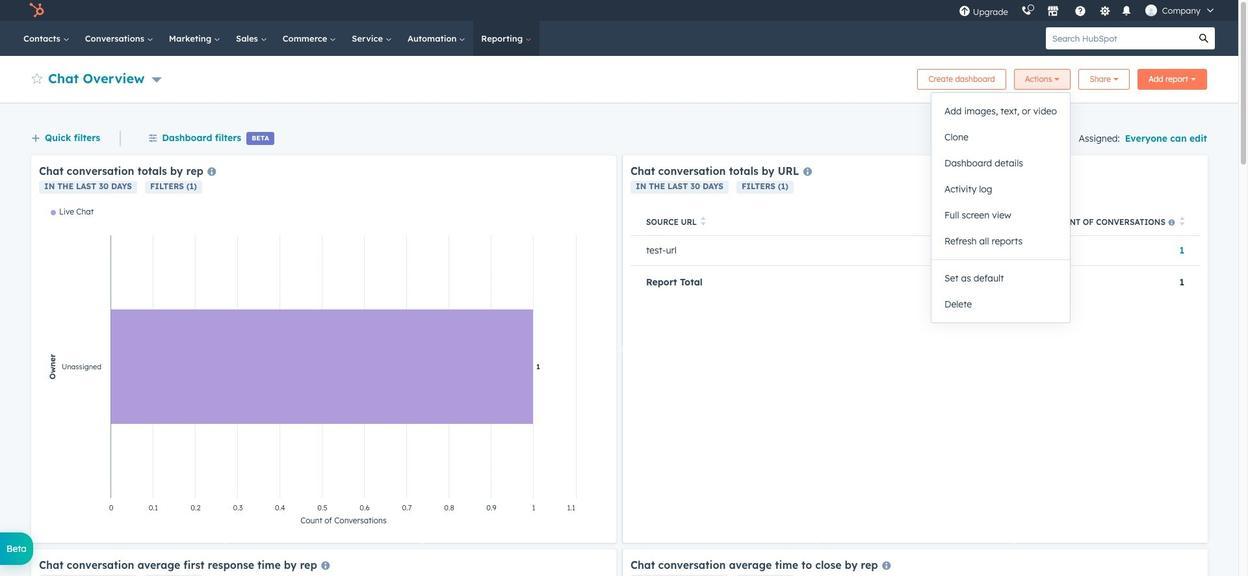 Task type: describe. For each thing, give the bounding box(es) containing it.
interactive chart image
[[39, 207, 609, 535]]

2 press to sort. element from the left
[[1180, 217, 1185, 228]]

press to sort. image
[[701, 217, 706, 226]]

toggle series visibility region
[[51, 207, 94, 217]]

jacob simon image
[[1146, 5, 1157, 16]]

1 press to sort. element from the left
[[701, 217, 706, 228]]

press to sort. image
[[1180, 217, 1185, 226]]

marketplaces image
[[1047, 6, 1059, 18]]



Task type: vqa. For each thing, say whether or not it's contained in the screenshot.
Press To Sort. "Element" within the 'GROUP' button
no



Task type: locate. For each thing, give the bounding box(es) containing it.
chat conversation totals by rep element
[[31, 155, 616, 543]]

chat conversation average time to close by rep element
[[623, 549, 1208, 576]]

banner
[[31, 65, 1208, 90]]

Search HubSpot search field
[[1046, 27, 1193, 49]]

0 horizontal spatial press to sort. element
[[701, 217, 706, 228]]

chat conversation totals by url element
[[623, 155, 1208, 543]]

chat conversation average first response time by rep element
[[31, 549, 616, 576]]

1 horizontal spatial press to sort. element
[[1180, 217, 1185, 228]]

press to sort. element
[[701, 217, 706, 228], [1180, 217, 1185, 228]]

menu
[[953, 0, 1223, 21]]



